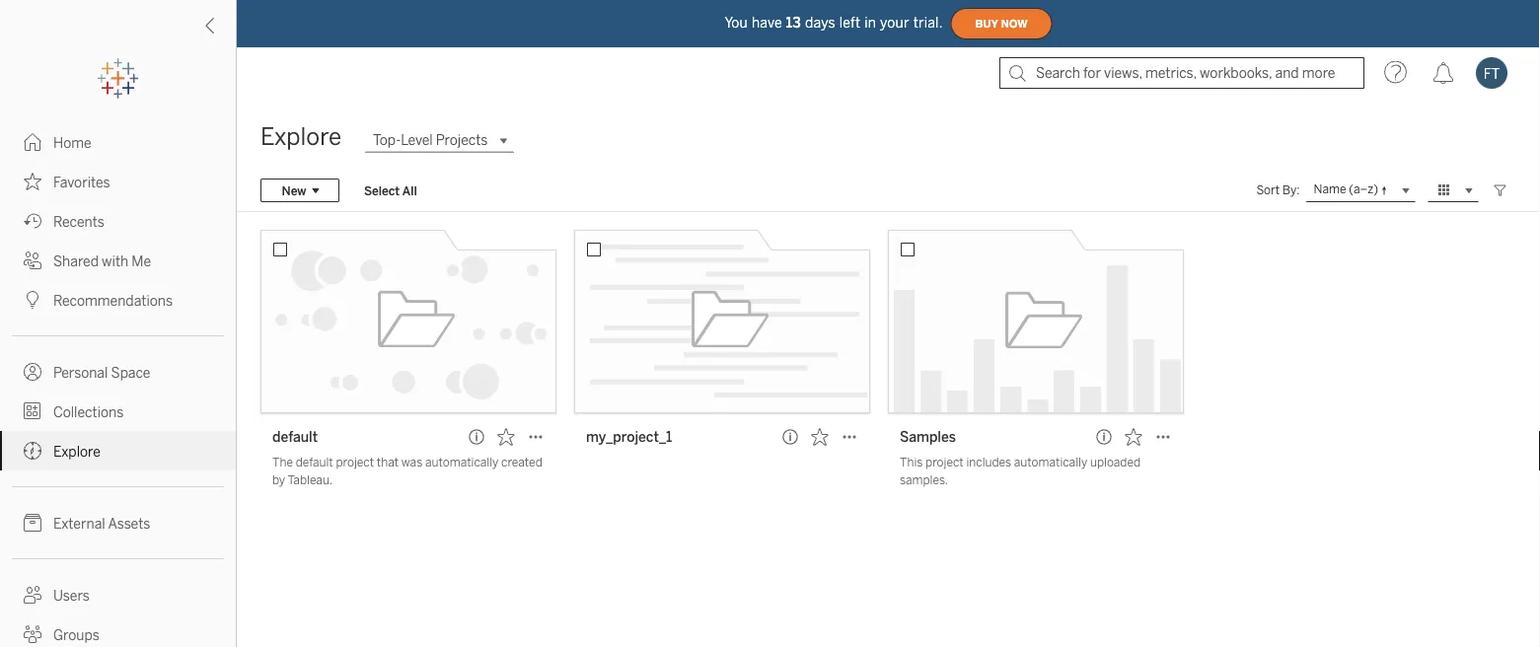 Task type: describe. For each thing, give the bounding box(es) containing it.
shared with me
[[53, 253, 151, 269]]

name (a–z)
[[1314, 182, 1379, 197]]

explore link
[[0, 431, 236, 471]]

home link
[[0, 122, 236, 162]]

collections link
[[0, 392, 236, 431]]

automatically inside this project includes automatically uploaded samples.
[[1014, 456, 1088, 470]]

samples.
[[900, 473, 949, 488]]

favorites link
[[0, 162, 236, 201]]

recents
[[53, 214, 104, 230]]

my_project_1
[[586, 429, 672, 445]]

personal space
[[53, 365, 150, 381]]

top-level projects button
[[365, 129, 514, 152]]

the
[[272, 456, 293, 470]]

select all button
[[351, 179, 430, 202]]

select all
[[364, 183, 417, 198]]

recommendations
[[53, 293, 173, 309]]

external
[[53, 516, 105, 532]]

shared with me link
[[0, 241, 236, 280]]

default inside 'the default project that was automatically created by tableau.'
[[296, 456, 333, 470]]

recommendations link
[[0, 280, 236, 320]]

default image
[[261, 230, 557, 414]]

you
[[725, 15, 748, 31]]

project inside 'the default project that was automatically created by tableau.'
[[336, 456, 374, 470]]

me
[[132, 253, 151, 269]]

shared
[[53, 253, 99, 269]]

recents link
[[0, 201, 236, 241]]

days
[[805, 15, 836, 31]]

personal
[[53, 365, 108, 381]]

top-level projects
[[373, 132, 488, 149]]

navigation panel element
[[0, 59, 236, 647]]

groups link
[[0, 615, 236, 647]]

project inside this project includes automatically uploaded samples.
[[926, 456, 964, 470]]

tableau.
[[288, 473, 333, 488]]

automatically inside 'the default project that was automatically created by tableau.'
[[425, 456, 499, 470]]

you have 13 days left in your trial.
[[725, 15, 943, 31]]

space
[[111, 365, 150, 381]]

now
[[1002, 18, 1028, 30]]

samples
[[900, 429, 956, 445]]

collections
[[53, 404, 124, 420]]

groups
[[53, 627, 99, 644]]

created
[[501, 456, 543, 470]]

assets
[[108, 516, 150, 532]]

in
[[865, 15, 877, 31]]

users link
[[0, 575, 236, 615]]

includes
[[967, 456, 1012, 470]]

trial.
[[914, 15, 943, 31]]

buy
[[976, 18, 999, 30]]

main navigation. press the up and down arrow keys to access links. element
[[0, 122, 236, 647]]

uploaded
[[1091, 456, 1141, 470]]



Task type: vqa. For each thing, say whether or not it's contained in the screenshot.
topmost LEARN
no



Task type: locate. For each thing, give the bounding box(es) containing it.
1 project from the left
[[336, 456, 374, 470]]

explore up new popup button
[[261, 123, 342, 151]]

name
[[1314, 182, 1347, 197]]

0 horizontal spatial project
[[336, 456, 374, 470]]

level
[[401, 132, 433, 149]]

by:
[[1283, 183, 1300, 197]]

Search for views, metrics, workbooks, and more text field
[[1000, 57, 1365, 89]]

default up tableau.
[[296, 456, 333, 470]]

2 project from the left
[[926, 456, 964, 470]]

sort by:
[[1257, 183, 1300, 197]]

0 horizontal spatial automatically
[[425, 456, 499, 470]]

1 horizontal spatial explore
[[261, 123, 342, 151]]

that
[[377, 456, 399, 470]]

have
[[752, 15, 783, 31]]

this
[[900, 456, 923, 470]]

external assets link
[[0, 503, 236, 543]]

project up samples.
[[926, 456, 964, 470]]

explore inside main navigation. press the up and down arrow keys to access links. element
[[53, 444, 101, 460]]

favorites
[[53, 174, 110, 190]]

top-
[[373, 132, 401, 149]]

automatically
[[425, 456, 499, 470], [1014, 456, 1088, 470]]

explore down collections
[[53, 444, 101, 460]]

all
[[402, 183, 417, 198]]

this project includes automatically uploaded samples.
[[900, 456, 1141, 488]]

sort
[[1257, 183, 1280, 197]]

buy now
[[976, 18, 1028, 30]]

1 automatically from the left
[[425, 456, 499, 470]]

default up the
[[272, 429, 318, 445]]

left
[[840, 15, 861, 31]]

samples image
[[888, 230, 1184, 414]]

my_project_1 image
[[574, 230, 871, 414]]

explore
[[261, 123, 342, 151], [53, 444, 101, 460]]

home
[[53, 135, 92, 151]]

new button
[[261, 179, 340, 202]]

0 vertical spatial default
[[272, 429, 318, 445]]

project left that
[[336, 456, 374, 470]]

automatically right was
[[425, 456, 499, 470]]

automatically right includes
[[1014, 456, 1088, 470]]

1 vertical spatial default
[[296, 456, 333, 470]]

name (a–z) button
[[1306, 179, 1416, 202]]

default
[[272, 429, 318, 445], [296, 456, 333, 470]]

projects
[[436, 132, 488, 149]]

0 vertical spatial explore
[[261, 123, 342, 151]]

project
[[336, 456, 374, 470], [926, 456, 964, 470]]

your
[[881, 15, 910, 31]]

(a–z)
[[1349, 182, 1379, 197]]

2 automatically from the left
[[1014, 456, 1088, 470]]

was
[[402, 456, 423, 470]]

external assets
[[53, 516, 150, 532]]

grid view image
[[1436, 182, 1454, 199]]

buy now button
[[951, 8, 1053, 39]]

new
[[282, 183, 306, 198]]

1 horizontal spatial project
[[926, 456, 964, 470]]

personal space link
[[0, 352, 236, 392]]

0 horizontal spatial explore
[[53, 444, 101, 460]]

select
[[364, 183, 400, 198]]

13
[[786, 15, 801, 31]]

1 horizontal spatial automatically
[[1014, 456, 1088, 470]]

users
[[53, 588, 90, 604]]

by
[[272, 473, 285, 488]]

the default project that was automatically created by tableau.
[[272, 456, 543, 488]]

1 vertical spatial explore
[[53, 444, 101, 460]]

with
[[102, 253, 128, 269]]



